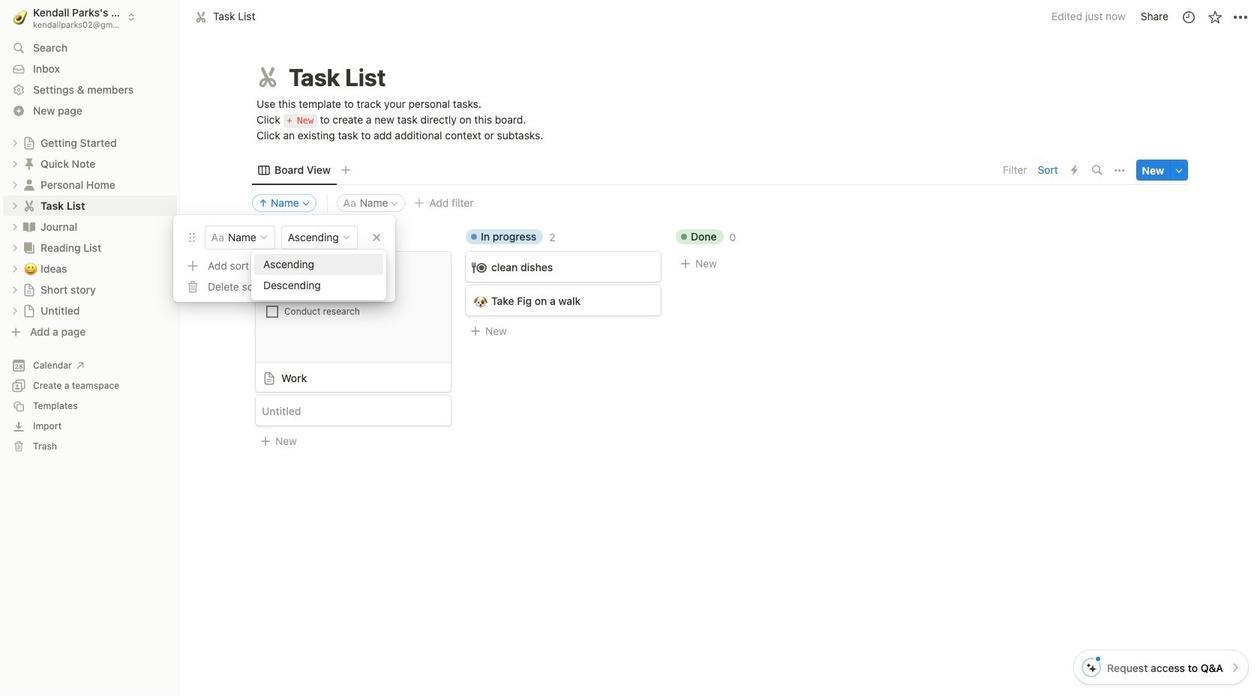 Task type: vqa. For each thing, say whether or not it's contained in the screenshot.
'Comments' image at the top right of the page
no



Task type: locate. For each thing, give the bounding box(es) containing it.
tab list
[[252, 156, 998, 186]]

🐶 image
[[474, 293, 488, 310]]

tab
[[252, 160, 337, 181]]



Task type: describe. For each thing, give the bounding box(es) containing it.
remove sort rule image
[[372, 233, 382, 243]]

favorite image
[[1207, 9, 1222, 24]]

create and view automations image
[[1071, 165, 1078, 176]]

🥑 image
[[13, 8, 27, 26]]

change page icon image
[[254, 64, 281, 91]]

updates image
[[1181, 9, 1196, 24]]



